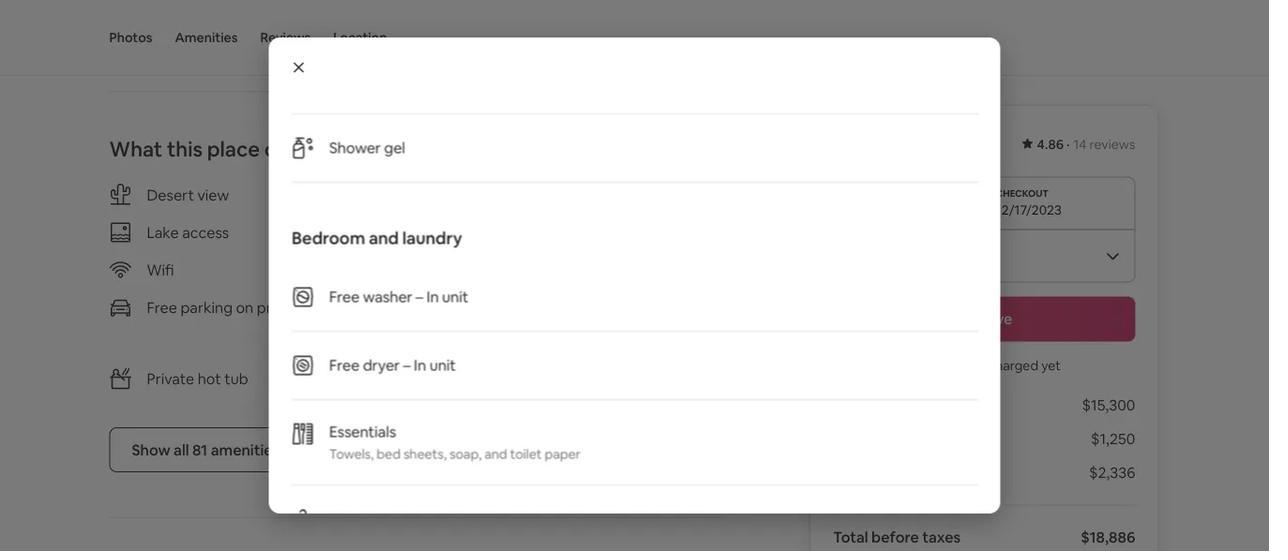 Task type: describe. For each thing, give the bounding box(es) containing it.
2 king from the left
[[560, 5, 585, 22]]

parking
[[180, 298, 233, 317]]

lake access
[[147, 223, 229, 242]]

offers
[[264, 136, 321, 162]]

place
[[207, 136, 260, 162]]

photos
[[109, 29, 152, 46]]

you won't be charged yet
[[908, 357, 1061, 374]]

paper
[[544, 446, 580, 463]]

view for desert view
[[197, 185, 229, 205]]

towels,
[[329, 446, 373, 463]]

private outdoor pool - available all year, open 24 hours, heated
[[461, 296, 633, 353]]

kitchen
[[461, 223, 514, 242]]

2 1 from the left
[[551, 5, 557, 22]]

reviews button
[[260, 0, 311, 75]]

bedroom
[[291, 227, 365, 249]]

and inside essentials towels, bed sheets, soap, and toilet paper
[[484, 446, 507, 463]]

4.86
[[1037, 136, 1064, 153]]

property
[[604, 369, 665, 388]]

– for dryer
[[403, 356, 410, 375]]

mountain view
[[461, 185, 560, 205]]

$18,886
[[1081, 528, 1136, 547]]

in for dryer
[[414, 356, 426, 375]]

photos button
[[109, 0, 152, 75]]

cameras
[[521, 369, 580, 388]]

on for parking
[[236, 298, 254, 317]]

nights
[[907, 396, 949, 415]]

1 king from the left
[[350, 5, 376, 22]]

12/17/2023 button
[[833, 177, 1136, 229]]

toilet
[[510, 446, 541, 463]]

security
[[461, 369, 518, 388]]

4.86 · 14 reviews
[[1037, 136, 1136, 153]]

all inside button
[[174, 440, 189, 460]]

free for free parking on premises
[[147, 298, 177, 317]]

available
[[461, 315, 520, 334]]

in for washer
[[426, 288, 438, 307]]

shower gel
[[329, 138, 405, 158]]

what this place offers
[[109, 136, 321, 162]]

·
[[1067, 136, 1070, 153]]

reviews
[[1090, 136, 1136, 153]]

be
[[970, 357, 986, 374]]

year,
[[542, 315, 574, 334]]

bed inside essentials towels, bed sheets, soap, and toilet paper
[[376, 446, 400, 463]]

desert
[[147, 185, 194, 205]]

tub
[[224, 369, 248, 388]]

-
[[606, 296, 611, 315]]

laundry
[[402, 227, 462, 249]]

reserve
[[956, 310, 1013, 329]]

lake
[[147, 223, 179, 242]]

81
[[192, 440, 208, 460]]

amenities button
[[175, 0, 238, 75]]

show
[[132, 440, 170, 460]]

unit for free washer – in unit
[[442, 288, 468, 307]]

security cameras on property
[[461, 369, 665, 388]]

wifi
[[147, 260, 174, 280]]

won't
[[933, 357, 967, 374]]

location button
[[333, 0, 387, 75]]

2 1 king bed from the left
[[551, 5, 612, 22]]



Task type: vqa. For each thing, say whether or not it's contained in the screenshot.
the topmost Private
yes



Task type: locate. For each thing, give the bounding box(es) containing it.
in right dryer
[[414, 356, 426, 375]]

free for free dryer – in unit
[[329, 356, 359, 375]]

1 vertical spatial –
[[403, 356, 410, 375]]

total before taxes
[[833, 528, 961, 547]]

hours,
[[461, 334, 503, 353]]

what
[[109, 136, 163, 162]]

1 vertical spatial private
[[147, 369, 194, 388]]

and
[[368, 227, 398, 249], [484, 446, 507, 463]]

outdoor
[[512, 296, 568, 315]]

hangers
[[329, 510, 387, 529]]

1 horizontal spatial 1 king bed
[[551, 5, 612, 22]]

$2,336
[[1089, 463, 1136, 483]]

free for free washer – in unit
[[329, 288, 359, 307]]

1 1 king bed from the left
[[342, 5, 403, 22]]

essentials
[[329, 423, 396, 442]]

1 horizontal spatial all
[[524, 315, 538, 334]]

bedroom and laundry
[[291, 227, 462, 249]]

1 view from the left
[[197, 185, 229, 205]]

1 vertical spatial on
[[583, 369, 601, 388]]

view up 'access'
[[197, 185, 229, 205]]

open
[[577, 315, 613, 334]]

in right "washer"
[[426, 288, 438, 307]]

1 vertical spatial unit
[[429, 356, 456, 375]]

on
[[236, 298, 254, 317], [583, 369, 601, 388]]

$15,300
[[1082, 396, 1136, 415]]

before
[[872, 528, 919, 547]]

private
[[461, 296, 508, 315], [147, 369, 194, 388]]

0 horizontal spatial view
[[197, 185, 229, 205]]

– for washer
[[415, 288, 423, 307]]

amenities
[[175, 29, 238, 46]]

–
[[415, 288, 423, 307], [403, 356, 410, 375]]

free washer – in unit
[[329, 288, 468, 307]]

private left hot
[[147, 369, 194, 388]]

private hot tub
[[147, 369, 248, 388]]

what this place offers dialog
[[269, 0, 1001, 552]]

free parking on premises
[[147, 298, 319, 317]]

all left 81
[[174, 440, 189, 460]]

0 horizontal spatial and
[[368, 227, 398, 249]]

0 vertical spatial –
[[415, 288, 423, 307]]

in
[[426, 288, 438, 307], [414, 356, 426, 375]]

reviews
[[260, 29, 311, 46]]

1 horizontal spatial private
[[461, 296, 508, 315]]

free down wifi
[[147, 298, 177, 317]]

amenities
[[211, 440, 280, 460]]

reserve button
[[833, 297, 1136, 342]]

unit left security
[[429, 356, 456, 375]]

0 horizontal spatial in
[[414, 356, 426, 375]]

1 horizontal spatial king
[[560, 5, 585, 22]]

0 vertical spatial all
[[524, 315, 538, 334]]

all
[[524, 315, 538, 334], [174, 440, 189, 460]]

24
[[616, 315, 633, 334]]

5
[[895, 396, 903, 415]]

free dryer – in unit
[[329, 356, 456, 375]]

private up hours, at the bottom of page
[[461, 296, 508, 315]]

$3,060 x 5 nights
[[833, 396, 949, 415]]

0 vertical spatial private
[[461, 296, 508, 315]]

yet
[[1042, 357, 1061, 374]]

king
[[350, 5, 376, 22], [560, 5, 585, 22]]

all left year,
[[524, 315, 538, 334]]

view right mountain
[[528, 185, 560, 205]]

location
[[333, 29, 387, 46]]

– right dryer
[[403, 356, 410, 375]]

heated
[[506, 334, 555, 353]]

1 vertical spatial and
[[484, 446, 507, 463]]

1 horizontal spatial –
[[415, 288, 423, 307]]

desert view
[[147, 185, 229, 205]]

0 horizontal spatial king
[[350, 5, 376, 22]]

view
[[197, 185, 229, 205], [528, 185, 560, 205]]

on right parking at left bottom
[[236, 298, 254, 317]]

0 horizontal spatial all
[[174, 440, 189, 460]]

1 king bed
[[342, 5, 403, 22], [551, 5, 612, 22]]

1 horizontal spatial in
[[426, 288, 438, 307]]

$3,060
[[833, 396, 881, 415]]

private for private hot tub
[[147, 369, 194, 388]]

premises
[[257, 298, 319, 317]]

1
[[342, 5, 348, 22], [551, 5, 557, 22]]

private inside private outdoor pool - available all year, open 24 hours, heated
[[461, 296, 508, 315]]

shower
[[329, 138, 381, 158]]

$1,250
[[1091, 430, 1136, 449]]

you
[[908, 357, 930, 374]]

0 horizontal spatial 1
[[342, 5, 348, 22]]

0 vertical spatial on
[[236, 298, 254, 317]]

on for cameras
[[583, 369, 601, 388]]

1 horizontal spatial view
[[528, 185, 560, 205]]

1 1 from the left
[[342, 5, 348, 22]]

0 vertical spatial in
[[426, 288, 438, 307]]

taxes
[[922, 528, 961, 547]]

and left the laundry
[[368, 227, 398, 249]]

private for private outdoor pool - available all year, open 24 hours, heated
[[461, 296, 508, 315]]

soap,
[[449, 446, 481, 463]]

12/17/2023
[[996, 201, 1062, 218]]

and left toilet
[[484, 446, 507, 463]]

0 vertical spatial and
[[368, 227, 398, 249]]

on right "cameras"
[[583, 369, 601, 388]]

0 horizontal spatial –
[[403, 356, 410, 375]]

total
[[833, 528, 868, 547]]

unit up available
[[442, 288, 468, 307]]

0 vertical spatial unit
[[442, 288, 468, 307]]

2 view from the left
[[528, 185, 560, 205]]

hot
[[198, 369, 221, 388]]

show all 81 amenities button
[[109, 428, 302, 473]]

1 vertical spatial all
[[174, 440, 189, 460]]

access
[[182, 223, 229, 242]]

this
[[167, 136, 203, 162]]

show all 81 amenities
[[132, 440, 280, 460]]

$3,060 x 5 nights button
[[833, 396, 949, 415]]

essentials towels, bed sheets, soap, and toilet paper
[[329, 423, 580, 463]]

charged
[[988, 357, 1039, 374]]

1 horizontal spatial 1
[[551, 5, 557, 22]]

pool
[[571, 296, 602, 315]]

– right "washer"
[[415, 288, 423, 307]]

unit
[[442, 288, 468, 307], [429, 356, 456, 375]]

free left dryer
[[329, 356, 359, 375]]

view for mountain view
[[528, 185, 560, 205]]

0 horizontal spatial private
[[147, 369, 194, 388]]

1 horizontal spatial on
[[583, 369, 601, 388]]

1 vertical spatial in
[[414, 356, 426, 375]]

free
[[329, 288, 359, 307], [147, 298, 177, 317], [329, 356, 359, 375]]

bed
[[379, 5, 403, 22], [588, 5, 612, 22], [376, 446, 400, 463]]

unit for free dryer – in unit
[[429, 356, 456, 375]]

0 horizontal spatial 1 king bed
[[342, 5, 403, 22]]

gel
[[384, 138, 405, 158]]

x
[[884, 396, 892, 415]]

washer
[[363, 288, 412, 307]]

free left "washer"
[[329, 288, 359, 307]]

dryer
[[363, 356, 400, 375]]

1 horizontal spatial and
[[484, 446, 507, 463]]

mountain
[[461, 185, 525, 205]]

0 horizontal spatial on
[[236, 298, 254, 317]]

sheets,
[[403, 446, 446, 463]]

14
[[1074, 136, 1087, 153]]

all inside private outdoor pool - available all year, open 24 hours, heated
[[524, 315, 538, 334]]



